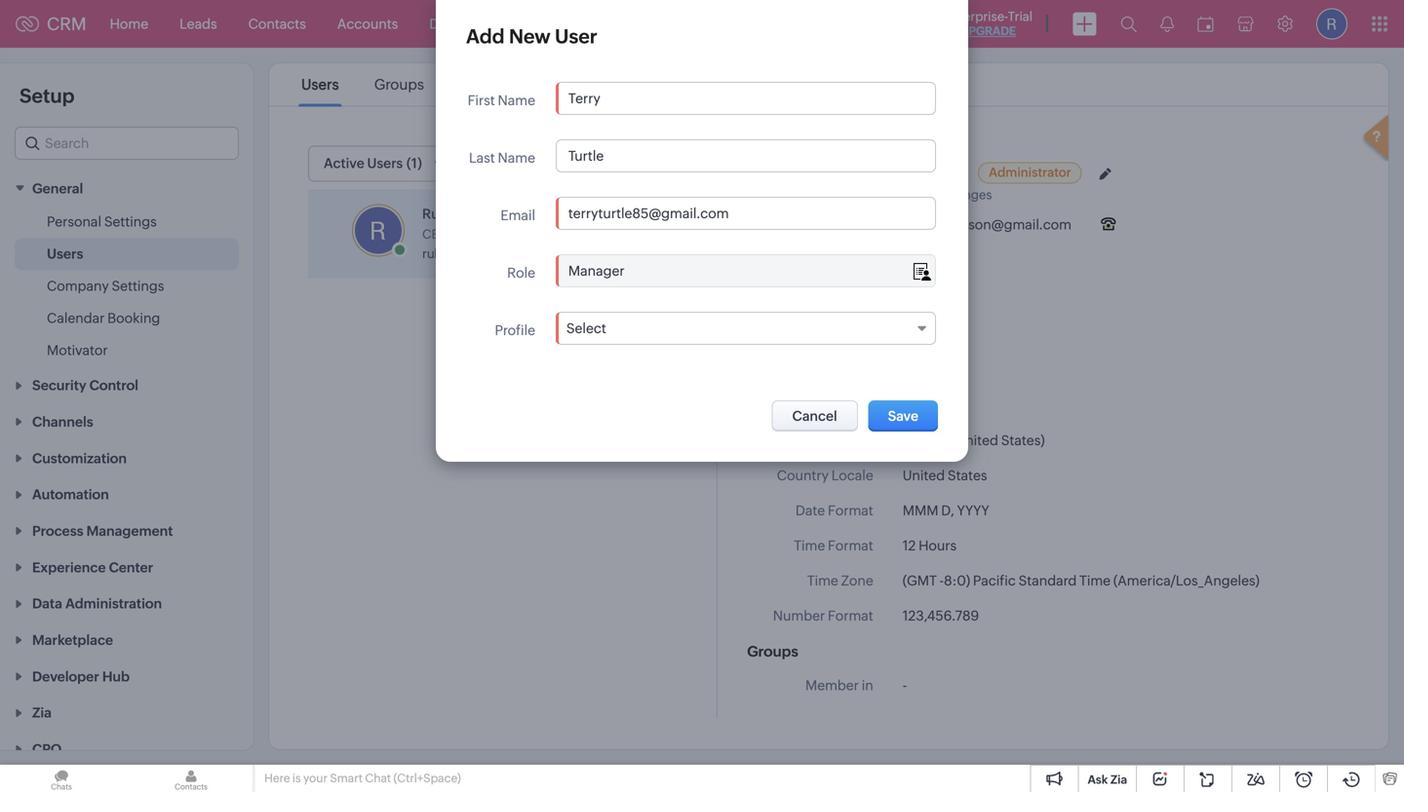Task type: locate. For each thing, give the bounding box(es) containing it.
add right deals
[[466, 25, 505, 48]]

deals link
[[414, 0, 480, 47]]

users link down personal
[[47, 244, 83, 264]]

company settings
[[47, 278, 164, 294]]

profile
[[495, 323, 535, 338]]

1 horizontal spatial -
[[940, 573, 944, 589]]

settings
[[104, 214, 157, 229], [112, 278, 164, 294]]

None text field
[[557, 83, 935, 114], [557, 140, 935, 172], [557, 256, 935, 287], [557, 83, 935, 114], [557, 140, 935, 172], [557, 256, 935, 287]]

date
[[796, 503, 825, 519]]

email
[[501, 208, 535, 223]]

format for number format
[[828, 609, 873, 624]]

1 horizontal spatial new
[[601, 157, 630, 173]]

ruby inside ruby anderson ceo, rubyanndersson@gmail.com
[[422, 206, 455, 222]]

format
[[828, 503, 873, 519], [828, 538, 873, 554], [828, 609, 873, 624]]

0 vertical spatial new
[[509, 25, 551, 48]]

rubyanndersson@gmail.com down oranges
[[888, 217, 1072, 233]]

name right first
[[498, 93, 535, 108]]

role
[[507, 265, 535, 281]]

english (united states)
[[903, 433, 1045, 449]]

users down add new user
[[518, 76, 556, 93]]

1 vertical spatial settings
[[112, 278, 164, 294]]

format up time format
[[828, 503, 873, 519]]

add
[[466, 25, 505, 48], [912, 347, 938, 361]]

ruby up ceo
[[861, 163, 897, 180]]

2 vertical spatial ruby
[[422, 206, 455, 222]]

locale up 'cancel'
[[747, 391, 793, 408]]

(gmt
[[903, 573, 937, 589]]

deals
[[429, 16, 464, 32]]

enterprise-trial upgrade
[[944, 9, 1033, 38]]

settings inside personal settings link
[[104, 214, 157, 229]]

profiles
[[793, 310, 845, 327]]

administrator
[[989, 165, 1071, 180]]

1 vertical spatial anderson
[[458, 206, 521, 222]]

1 vertical spatial ruby
[[909, 188, 939, 202]]

0 vertical spatial format
[[828, 503, 873, 519]]

chats image
[[0, 766, 123, 793]]

ruby down ruby anderson
[[909, 188, 939, 202]]

0 horizontal spatial ruby
[[422, 206, 455, 222]]

0 vertical spatial settings
[[104, 214, 157, 229]]

users down personal
[[47, 246, 83, 262]]

settings down general dropdown button
[[104, 214, 157, 229]]

ceo
[[861, 188, 888, 202]]

0 vertical spatial groups
[[374, 76, 424, 93]]

1 horizontal spatial users
[[301, 76, 339, 93]]

ceo at ruby oranges
[[861, 188, 992, 202]]

0 horizontal spatial add
[[466, 25, 505, 48]]

last
[[469, 150, 495, 166]]

rubyanndersson@gmail.com
[[888, 217, 1072, 233], [422, 247, 592, 261]]

zone
[[841, 573, 873, 589]]

1 vertical spatial user
[[633, 157, 662, 173]]

general button
[[0, 170, 254, 206]]

1 horizontal spatial rubyanndersson@gmail.com
[[888, 217, 1072, 233]]

cancel
[[792, 409, 837, 424]]

2 vertical spatial format
[[828, 609, 873, 624]]

(united
[[952, 433, 998, 449]]

1 format from the top
[[828, 503, 873, 519]]

contacts image
[[130, 766, 253, 793]]

activate users link
[[456, 76, 559, 93]]

settings up the booking
[[112, 278, 164, 294]]

1 vertical spatial add
[[912, 347, 938, 361]]

groups down number
[[747, 644, 798, 661]]

0 vertical spatial anderson
[[900, 163, 968, 180]]

here
[[264, 772, 290, 786]]

standard
[[1019, 573, 1077, 589]]

format for time format
[[828, 538, 873, 554]]

1 horizontal spatial users link
[[298, 76, 342, 93]]

0 horizontal spatial new
[[509, 25, 551, 48]]

format up zone
[[828, 538, 873, 554]]

company settings link
[[47, 276, 164, 296]]

personal settings link
[[47, 212, 157, 231]]

add right +
[[912, 347, 938, 361]]

tasks link
[[480, 0, 545, 47]]

0 horizontal spatial groups
[[374, 76, 424, 93]]

users link
[[298, 76, 342, 93], [47, 244, 83, 264]]

is
[[292, 772, 301, 786]]

Select field
[[556, 312, 936, 345]]

(america/los_angeles)
[[1114, 573, 1260, 589]]

time for time zone
[[807, 573, 838, 589]]

1 horizontal spatial anderson
[[900, 163, 968, 180]]

2 format from the top
[[828, 538, 873, 554]]

ruby up ceo,
[[422, 206, 455, 222]]

new user
[[601, 157, 662, 173]]

english
[[903, 433, 949, 449]]

time down date
[[794, 538, 825, 554]]

rubyanndersson@gmail.com up role
[[422, 247, 592, 261]]

anderson up rubyanndersson@gmail.com link
[[458, 206, 521, 222]]

number
[[773, 609, 825, 624]]

0 vertical spatial name
[[498, 93, 535, 108]]

1 horizontal spatial locale
[[832, 468, 873, 484]]

1 horizontal spatial user
[[633, 157, 662, 173]]

1 vertical spatial users link
[[47, 244, 83, 264]]

1 vertical spatial format
[[828, 538, 873, 554]]

your
[[303, 772, 328, 786]]

contacts
[[248, 16, 306, 32]]

2 horizontal spatial ruby
[[909, 188, 939, 202]]

0 vertical spatial locale
[[747, 391, 793, 408]]

number format
[[773, 609, 873, 624]]

- right (gmt
[[940, 573, 944, 589]]

- right in
[[903, 678, 907, 694]]

user
[[555, 25, 598, 48], [633, 157, 662, 173]]

add new user
[[466, 25, 598, 48]]

0 vertical spatial ruby
[[861, 163, 897, 180]]

hours
[[919, 538, 957, 554]]

users down contacts
[[301, 76, 339, 93]]

time for time format
[[794, 538, 825, 554]]

setup
[[20, 85, 75, 107]]

locale down language
[[832, 468, 873, 484]]

users
[[301, 76, 339, 93], [518, 76, 556, 93], [47, 246, 83, 262]]

anderson inside ruby anderson ceo, rubyanndersson@gmail.com
[[458, 206, 521, 222]]

users link down contacts
[[298, 76, 342, 93]]

name right "last"
[[498, 150, 535, 166]]

settings inside the company settings link
[[112, 278, 164, 294]]

format down zone
[[828, 609, 873, 624]]

company
[[47, 278, 109, 294]]

0 horizontal spatial anderson
[[458, 206, 521, 222]]

anderson up ceo at ruby oranges
[[900, 163, 968, 180]]

d,
[[941, 503, 954, 519]]

An invitation will be sent to this email address. text field
[[557, 198, 935, 229]]

ruby
[[861, 163, 897, 180], [909, 188, 939, 202], [422, 206, 455, 222]]

anderson for ruby anderson ceo, rubyanndersson@gmail.com
[[458, 206, 521, 222]]

1 vertical spatial -
[[903, 678, 907, 694]]

personal settings
[[47, 214, 157, 229]]

chat
[[365, 772, 391, 786]]

3 format from the top
[[828, 609, 873, 624]]

states)
[[1001, 433, 1045, 449]]

1 vertical spatial rubyanndersson@gmail.com
[[422, 247, 592, 261]]

at
[[893, 188, 904, 202]]

1 vertical spatial groups
[[747, 644, 798, 661]]

+ add
[[903, 347, 938, 361]]

groups down accounts link
[[374, 76, 424, 93]]

anderson for ruby anderson
[[900, 163, 968, 180]]

0 vertical spatial user
[[555, 25, 598, 48]]

active
[[324, 156, 365, 171]]

0 horizontal spatial users
[[47, 246, 83, 262]]

name for first name
[[498, 93, 535, 108]]

time left zone
[[807, 573, 838, 589]]

-
[[940, 573, 944, 589], [903, 678, 907, 694]]

1 name from the top
[[498, 93, 535, 108]]

mmm
[[903, 503, 939, 519]]

1 vertical spatial name
[[498, 150, 535, 166]]

1 horizontal spatial add
[[912, 347, 938, 361]]

list
[[284, 63, 574, 106]]

1 horizontal spatial ruby
[[861, 163, 897, 180]]

1 vertical spatial new
[[601, 157, 630, 173]]

general
[[32, 181, 83, 196]]

first name
[[468, 93, 535, 108]]

2 name from the top
[[498, 150, 535, 166]]

zia
[[1111, 774, 1127, 787]]

upgrade
[[960, 24, 1016, 38]]

accounts
[[337, 16, 398, 32]]

name for last name
[[498, 150, 535, 166]]



Task type: describe. For each thing, give the bounding box(es) containing it.
accounts link
[[322, 0, 414, 47]]

crm link
[[16, 14, 86, 34]]

2 horizontal spatial users
[[518, 76, 556, 93]]

12 hours
[[903, 538, 957, 554]]

states
[[948, 468, 987, 484]]

save button
[[869, 401, 938, 432]]

calendar booking
[[47, 310, 160, 326]]

0 vertical spatial add
[[466, 25, 505, 48]]

ruby anderson ceo, rubyanndersson@gmail.com
[[422, 206, 592, 261]]

tasks
[[495, 16, 530, 32]]

0 horizontal spatial rubyanndersson@gmail.com
[[422, 247, 592, 261]]

logo image
[[16, 16, 39, 32]]

social profiles
[[747, 310, 845, 327]]

social
[[747, 310, 790, 327]]

leads link
[[164, 0, 233, 47]]

locale information
[[747, 391, 879, 408]]

member
[[805, 678, 859, 694]]

motivator
[[47, 343, 108, 358]]

smart
[[330, 772, 363, 786]]

time zone
[[807, 573, 873, 589]]

ask
[[1088, 774, 1108, 787]]

users (1)
[[367, 156, 422, 171]]

1 horizontal spatial groups
[[747, 644, 798, 661]]

united
[[903, 468, 945, 484]]

leads
[[180, 16, 217, 32]]

first
[[468, 93, 495, 108]]

format for date format
[[828, 503, 873, 519]]

home link
[[94, 0, 164, 47]]

time format
[[794, 538, 873, 554]]

last name
[[469, 150, 535, 166]]

calendar
[[47, 310, 105, 326]]

list containing users
[[284, 63, 574, 106]]

user inside button
[[633, 157, 662, 173]]

meetings link
[[545, 0, 636, 47]]

active users (1)
[[324, 156, 422, 171]]

ruby for ruby anderson
[[861, 163, 897, 180]]

oranges
[[942, 188, 992, 202]]

booking
[[107, 310, 160, 326]]

select
[[566, 321, 606, 336]]

activate users
[[459, 76, 556, 93]]

0 vertical spatial -
[[940, 573, 944, 589]]

ruby for ruby anderson ceo, rubyanndersson@gmail.com
[[422, 206, 455, 222]]

home
[[110, 16, 148, 32]]

trial
[[1008, 9, 1033, 24]]

settings for company settings
[[112, 278, 164, 294]]

ceo,
[[422, 227, 452, 242]]

member in
[[805, 678, 873, 694]]

(ctrl+space)
[[394, 772, 461, 786]]

0 horizontal spatial users link
[[47, 244, 83, 264]]

in
[[862, 678, 873, 694]]

1 vertical spatial locale
[[832, 468, 873, 484]]

cancel button
[[772, 401, 858, 432]]

groups link
[[371, 76, 427, 93]]

0 vertical spatial users link
[[298, 76, 342, 93]]

+
[[903, 347, 910, 361]]

0 horizontal spatial user
[[555, 25, 598, 48]]

users inside 'general' region
[[47, 246, 83, 262]]

date format
[[796, 503, 873, 519]]

ruby oranges link
[[909, 188, 997, 202]]

mmm d, yyyy
[[903, 503, 989, 519]]

new user button
[[572, 149, 682, 181]]

contacts link
[[233, 0, 322, 47]]

8:0)
[[944, 573, 970, 589]]

personal
[[47, 214, 101, 229]]

yyyy
[[957, 503, 989, 519]]

here is your smart chat (ctrl+space)
[[264, 772, 461, 786]]

settings for personal settings
[[104, 214, 157, 229]]

language
[[810, 433, 873, 449]]

12
[[903, 538, 916, 554]]

(gmt -8:0) pacific standard time (america/los_angeles)
[[903, 573, 1260, 589]]

motivator link
[[47, 341, 108, 360]]

0 horizontal spatial locale
[[747, 391, 793, 408]]

rubyanndersson@gmail.com link
[[422, 247, 592, 261]]

country
[[777, 468, 829, 484]]

information
[[796, 391, 879, 408]]

0 vertical spatial rubyanndersson@gmail.com
[[888, 217, 1072, 233]]

time right standard
[[1080, 573, 1111, 589]]

enterprise-
[[944, 9, 1008, 24]]

country locale
[[777, 468, 873, 484]]

0 horizontal spatial -
[[903, 678, 907, 694]]

ask zia
[[1088, 774, 1127, 787]]

general region
[[0, 206, 254, 367]]

meetings
[[561, 16, 620, 32]]

activate
[[459, 76, 515, 93]]

united states
[[903, 468, 987, 484]]

pacific
[[973, 573, 1016, 589]]

groups inside list
[[374, 76, 424, 93]]

new inside new user button
[[601, 157, 630, 173]]

crm
[[47, 14, 86, 34]]



Task type: vqa. For each thing, say whether or not it's contained in the screenshot.


